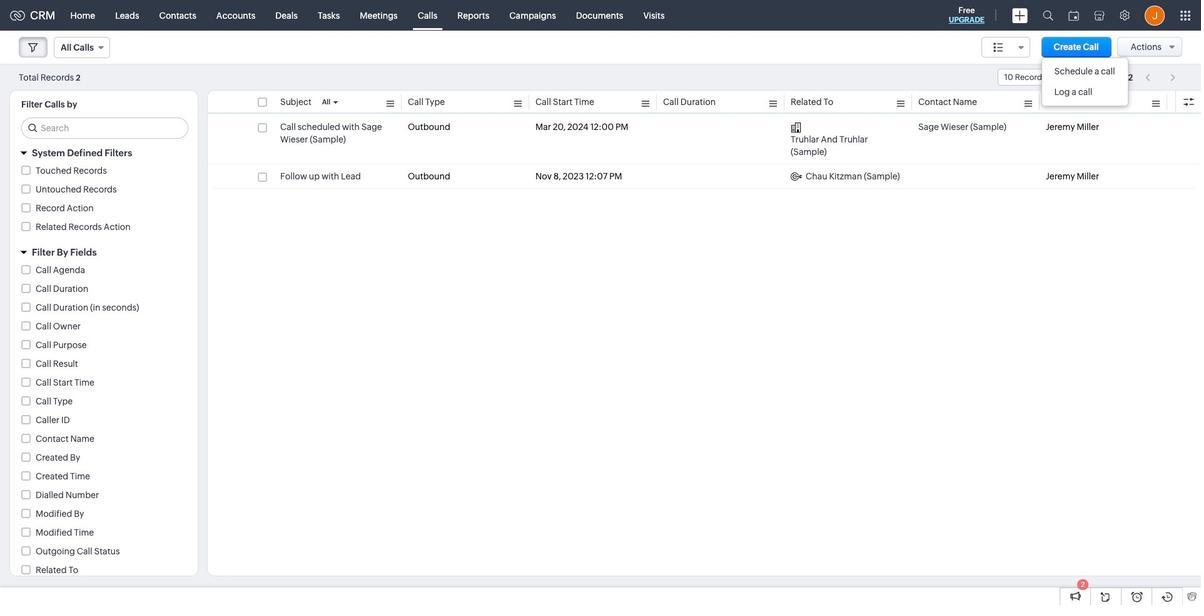 Task type: describe. For each thing, give the bounding box(es) containing it.
logo image
[[10, 10, 25, 20]]

none field size
[[982, 37, 1030, 58]]

profile element
[[1138, 0, 1173, 30]]

create menu image
[[1013, 8, 1028, 23]]

profile image
[[1145, 5, 1165, 25]]

search element
[[1036, 0, 1061, 31]]

search image
[[1043, 10, 1054, 21]]



Task type: vqa. For each thing, say whether or not it's contained in the screenshot.
Chats "image"
no



Task type: locate. For each thing, give the bounding box(es) containing it.
size image
[[994, 42, 1004, 53]]

navigation
[[1140, 68, 1183, 86]]

create menu element
[[1005, 0, 1036, 30]]

None field
[[54, 37, 110, 58], [982, 37, 1030, 58], [998, 69, 1097, 86], [54, 37, 110, 58], [998, 69, 1097, 86]]

row group
[[208, 115, 1201, 189]]

Search text field
[[22, 118, 188, 138]]

calendar image
[[1069, 10, 1079, 20]]



